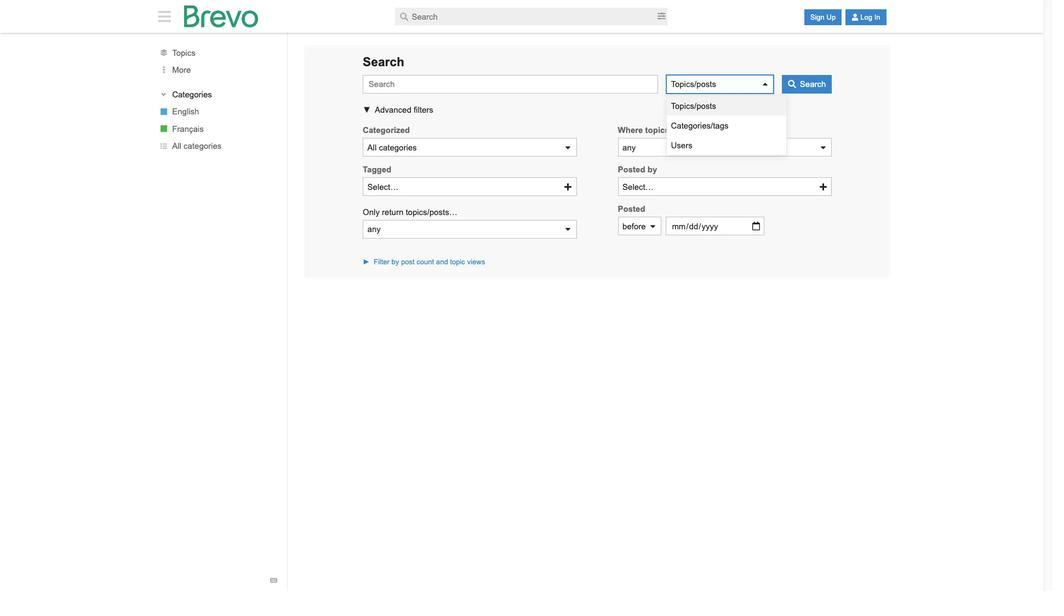 Task type: vqa. For each thing, say whether or not it's contained in the screenshot.
Views
yes



Task type: describe. For each thing, give the bounding box(es) containing it.
english link
[[148, 103, 287, 120]]

all categories link
[[148, 138, 287, 155]]

by for filter
[[392, 258, 399, 266]]

2 radio item from the top
[[667, 116, 787, 135]]

brevo community image
[[184, 5, 258, 27]]

categories button
[[158, 89, 277, 100]]

search image
[[400, 12, 408, 21]]

sign
[[810, 13, 825, 21]]

français link
[[148, 120, 287, 138]]

where
[[618, 126, 643, 135]]

1 radio item from the top
[[667, 96, 787, 116]]

0 horizontal spatial all categories
[[172, 142, 222, 151]]

ellipsis v image
[[158, 66, 169, 73]]

more button
[[148, 61, 287, 79]]

filter
[[374, 258, 390, 266]]

posted by
[[618, 165, 657, 175]]

all inside search field
[[368, 143, 377, 152]]

enter search keyword text field
[[363, 75, 658, 94]]

advanced
[[375, 105, 411, 114]]

by for posted
[[648, 165, 657, 175]]

topics/posts
[[671, 80, 716, 89]]

count
[[417, 258, 434, 266]]

1 horizontal spatial all categories
[[368, 143, 417, 152]]

keyboard shortcuts image
[[270, 578, 277, 585]]

sign up button
[[804, 9, 842, 25]]

topics
[[645, 126, 670, 135]]

log
[[861, 13, 873, 21]]

any for where
[[623, 143, 636, 152]]

only
[[363, 208, 380, 217]]

log in
[[861, 13, 881, 21]]

list image
[[160, 143, 167, 149]]

français
[[172, 124, 204, 134]]

only return topics/posts…
[[363, 208, 457, 217]]

more
[[172, 65, 191, 75]]

0 vertical spatial search
[[363, 55, 404, 69]]

sign up
[[810, 13, 836, 21]]

topics link
[[148, 44, 287, 61]]



Task type: locate. For each thing, give the bounding box(es) containing it.
None search field
[[304, 45, 891, 278]]

search button
[[782, 75, 832, 94]]

layer group image
[[160, 49, 167, 56]]

topic
[[450, 258, 465, 266]]

1 posted from the top
[[618, 165, 645, 175]]

all right list icon
[[172, 142, 181, 151]]

region inside search 'main content'
[[304, 278, 891, 294]]

1 select… from the left
[[368, 182, 399, 192]]

by left post
[[392, 258, 399, 266]]

views
[[467, 258, 485, 266]]

return
[[382, 208, 404, 217]]

all down categorized
[[368, 143, 377, 152]]

1 horizontal spatial search
[[800, 80, 826, 89]]

posted down where
[[618, 165, 645, 175]]

english
[[172, 107, 199, 116]]

1 vertical spatial by
[[392, 258, 399, 266]]

select… for tagged
[[368, 182, 399, 192]]

region
[[304, 278, 891, 294]]

1 horizontal spatial any
[[623, 143, 636, 152]]

categorized
[[363, 126, 410, 135]]

1 vertical spatial posted
[[618, 205, 645, 214]]

0 horizontal spatial all
[[172, 142, 181, 151]]

advanced filters
[[375, 105, 433, 114]]

search up the advanced
[[363, 55, 404, 69]]

radio item
[[667, 96, 787, 116], [667, 116, 787, 135], [667, 135, 787, 155]]

categories
[[184, 142, 222, 151], [379, 143, 417, 152]]

0 vertical spatial any
[[623, 143, 636, 152]]

user image
[[852, 14, 859, 21]]

filters
[[414, 105, 433, 114]]

topics
[[172, 48, 196, 57]]

any down only
[[368, 225, 381, 234]]

posted
[[618, 165, 645, 175], [618, 205, 645, 214]]

in
[[875, 13, 881, 21]]

1 vertical spatial search
[[800, 80, 826, 89]]

search image
[[788, 80, 796, 88]]

log in button
[[846, 9, 887, 25]]

before
[[623, 222, 646, 231]]

any for only
[[368, 225, 381, 234]]

by down "topics"
[[648, 165, 657, 175]]

search
[[363, 55, 404, 69], [800, 80, 826, 89]]

1 vertical spatial any
[[368, 225, 381, 234]]

post
[[401, 258, 415, 266]]

where topics
[[618, 126, 670, 135]]

all
[[172, 142, 181, 151], [368, 143, 377, 152]]

1 horizontal spatial by
[[648, 165, 657, 175]]

tagged
[[363, 165, 392, 175]]

1 horizontal spatial select…
[[623, 182, 654, 192]]

categories down categorized
[[379, 143, 417, 152]]

0 vertical spatial posted
[[618, 165, 645, 175]]

all inside all categories link
[[172, 142, 181, 151]]

menu
[[667, 96, 787, 155]]

posted for posted by
[[618, 165, 645, 175]]

select… down posted by
[[623, 182, 654, 192]]

2 select… from the left
[[623, 182, 654, 192]]

any
[[623, 143, 636, 152], [368, 225, 381, 234]]

angle down image
[[160, 91, 167, 98]]

by
[[648, 165, 657, 175], [392, 258, 399, 266]]

search inside button
[[800, 80, 826, 89]]

0 horizontal spatial by
[[392, 258, 399, 266]]

0 horizontal spatial any
[[368, 225, 381, 234]]

all categories
[[172, 142, 222, 151], [368, 143, 417, 152]]

0 horizontal spatial select…
[[368, 182, 399, 192]]

all categories down categorized
[[368, 143, 417, 152]]

2 posted from the top
[[618, 205, 645, 214]]

posted up before
[[618, 205, 645, 214]]

any down where
[[623, 143, 636, 152]]

date date field
[[666, 217, 764, 236]]

1 horizontal spatial all
[[368, 143, 377, 152]]

and
[[436, 258, 448, 266]]

up
[[827, 13, 836, 21]]

select… for posted by
[[623, 182, 654, 192]]

3 radio item from the top
[[667, 135, 787, 155]]

topics/posts…
[[406, 208, 457, 217]]

all categories down français
[[172, 142, 222, 151]]

0 vertical spatial by
[[648, 165, 657, 175]]

1 horizontal spatial categories
[[379, 143, 417, 152]]

menu inside search 'main content'
[[667, 96, 787, 155]]

none search field containing search
[[304, 45, 891, 278]]

select… down the tagged
[[368, 182, 399, 192]]

categories down français
[[184, 142, 222, 151]]

filter by post count and topic views
[[374, 258, 485, 266]]

Search text field
[[395, 8, 656, 25]]

open advanced search image
[[657, 12, 666, 20]]

0 horizontal spatial search
[[363, 55, 404, 69]]

categories
[[172, 90, 212, 99]]

search main content
[[148, 33, 896, 592]]

0 horizontal spatial categories
[[184, 142, 222, 151]]

search right search image
[[800, 80, 826, 89]]

none search field inside search 'main content'
[[304, 45, 891, 278]]

posted for posted
[[618, 205, 645, 214]]

select…
[[368, 182, 399, 192], [623, 182, 654, 192]]

hide sidebar image
[[155, 9, 174, 24]]



